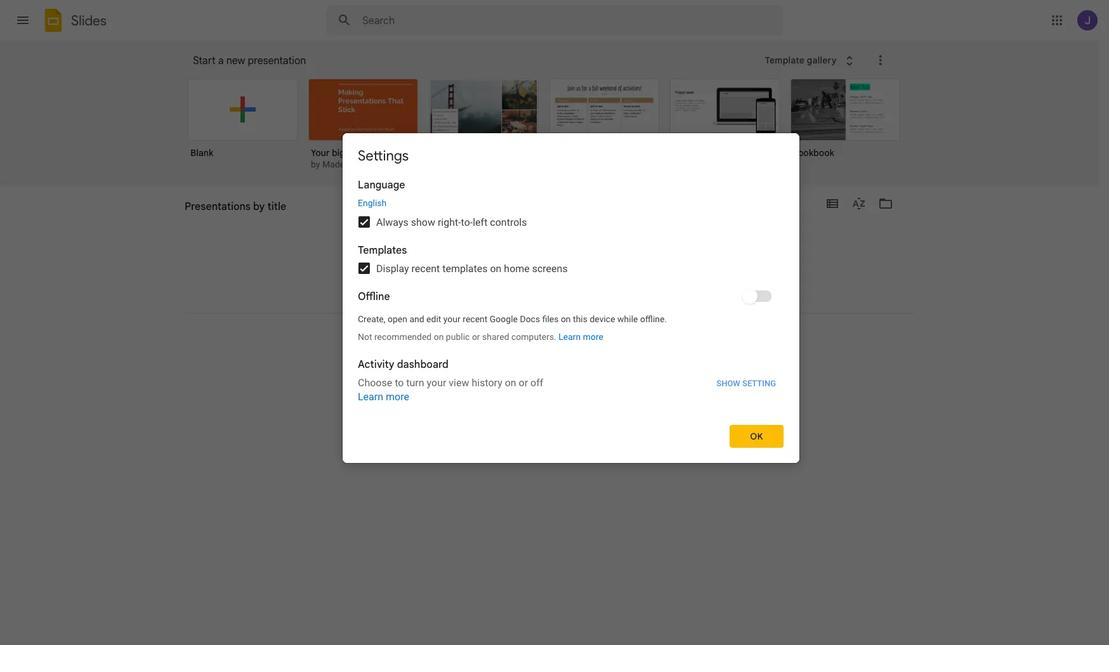 Task type: describe. For each thing, give the bounding box(es) containing it.
template gallery button
[[757, 49, 866, 72]]

choose to turn your view history on or off learn more
[[358, 377, 544, 403]]

activity dashboard
[[358, 359, 449, 371]]

always
[[376, 216, 409, 229]]

template gallery
[[765, 54, 837, 66]]

2 option from the left
[[550, 79, 660, 168]]

blank option
[[188, 79, 298, 168]]

settings dialog
[[342, 133, 800, 464]]

slides
[[71, 12, 107, 29]]

activity
[[358, 359, 395, 371]]

screens
[[532, 263, 568, 275]]

choose
[[358, 377, 392, 389]]

not recommended on public or shared computers. learn more
[[358, 332, 604, 342]]

while
[[618, 314, 638, 324]]

show setting button
[[716, 376, 777, 391]]

by inside your big idea by made to stick
[[311, 159, 320, 169]]

search image
[[332, 8, 357, 33]]

english
[[358, 198, 387, 208]]

offline
[[358, 291, 390, 303]]

list box containing blank
[[188, 76, 918, 187]]

templates
[[358, 244, 407, 257]]

your inside 'choose to turn your view history on or off learn more'
[[427, 377, 447, 389]]

or inside 'choose to turn your view history on or off learn more'
[[519, 377, 528, 389]]

2 presentations from the top
[[185, 206, 242, 217]]

start a new presentation
[[193, 55, 306, 67]]

templates
[[443, 263, 488, 275]]

your
[[311, 147, 330, 159]]

dashboard
[[397, 359, 449, 371]]

turn
[[406, 377, 424, 389]]

off
[[531, 377, 544, 389]]

Always show right-to-left controls checkbox
[[359, 216, 370, 228]]

0 vertical spatial recent
[[412, 263, 440, 275]]

left
[[473, 216, 488, 229]]

Display recent templates on home screens checkbox
[[359, 263, 370, 274]]

docs
[[520, 314, 540, 324]]

your big idea by made to stick
[[311, 147, 376, 169]]

made
[[322, 159, 345, 169]]

language
[[358, 179, 405, 192]]

create, open and edit your recent google docs files on this device while offline.
[[358, 314, 667, 324]]

blank
[[190, 147, 214, 159]]

your big idea option
[[309, 79, 418, 171]]

show
[[717, 379, 741, 389]]

learn more link for not recommended on public or shared computers. learn more
[[559, 332, 604, 342]]

start
[[193, 55, 216, 67]]

recommended
[[375, 332, 432, 342]]

files
[[543, 314, 559, 324]]



Task type: vqa. For each thing, say whether or not it's contained in the screenshot.
Drawing application
no



Task type: locate. For each thing, give the bounding box(es) containing it.
None search field
[[326, 5, 783, 36]]

public
[[446, 332, 470, 342]]

idea
[[347, 147, 365, 159]]

1 vertical spatial recent
[[463, 314, 488, 324]]

always show right-to-left controls
[[376, 216, 527, 229]]

ok
[[750, 431, 764, 442]]

to-
[[461, 216, 473, 229]]

and
[[410, 314, 424, 324]]

3 option from the left
[[670, 79, 780, 168]]

your right turn
[[427, 377, 447, 389]]

more down turn
[[386, 391, 409, 403]]

by inside heading
[[253, 201, 265, 213]]

title
[[268, 201, 286, 213], [257, 206, 274, 217]]

learn down choose
[[358, 391, 383, 403]]

your right edit
[[444, 314, 461, 324]]

settings heading
[[358, 147, 409, 164]]

home
[[504, 263, 530, 275]]

settings
[[358, 147, 409, 164]]

made to stick link
[[322, 159, 376, 169]]

more
[[583, 332, 604, 342], [386, 391, 409, 403]]

to left turn
[[395, 377, 404, 389]]

learn more link
[[559, 332, 604, 342], [358, 391, 409, 403]]

presentations by title
[[185, 201, 286, 213], [185, 206, 274, 217]]

option
[[429, 79, 539, 168], [550, 79, 660, 168], [670, 79, 780, 168]]

1 horizontal spatial recent
[[463, 314, 488, 324]]

template
[[765, 54, 805, 66]]

on
[[490, 263, 502, 275], [561, 314, 571, 324], [434, 332, 444, 342], [505, 377, 516, 389]]

right-
[[438, 216, 461, 229]]

display recent templates on home screens
[[376, 263, 568, 275]]

0 horizontal spatial learn more link
[[358, 391, 409, 403]]

presentations inside heading
[[185, 201, 251, 213]]

slides link
[[41, 8, 107, 36]]

this
[[573, 314, 588, 324]]

recent up not recommended on public or shared computers. learn more
[[463, 314, 488, 324]]

history
[[472, 377, 503, 389]]

or left the off
[[519, 377, 528, 389]]

1 horizontal spatial learn
[[559, 332, 581, 342]]

english link
[[358, 198, 387, 208]]

presentation
[[248, 55, 306, 67]]

0 vertical spatial or
[[472, 332, 480, 342]]

learn
[[559, 332, 581, 342], [358, 391, 383, 403]]

on down edit
[[434, 332, 444, 342]]

2 horizontal spatial option
[[670, 79, 780, 168]]

lookbook
[[794, 147, 835, 159]]

1 horizontal spatial learn more link
[[559, 332, 604, 342]]

stick
[[357, 159, 376, 169]]

gallery
[[807, 54, 837, 66]]

learn down this
[[559, 332, 581, 342]]

to down idea
[[347, 159, 355, 169]]

1 vertical spatial more
[[386, 391, 409, 403]]

1 horizontal spatial option
[[550, 79, 660, 168]]

0 horizontal spatial to
[[347, 159, 355, 169]]

presentations by title heading
[[185, 186, 286, 227]]

new
[[226, 55, 245, 67]]

1 vertical spatial your
[[427, 377, 447, 389]]

device
[[590, 314, 615, 324]]

on right history
[[505, 377, 516, 389]]

to
[[347, 159, 355, 169], [395, 377, 404, 389]]

big
[[332, 147, 345, 159]]

0 vertical spatial learn more link
[[559, 332, 604, 342]]

list box
[[188, 76, 918, 187]]

on left home
[[490, 263, 502, 275]]

1 vertical spatial learn more link
[[358, 391, 409, 403]]

recent right display
[[412, 263, 440, 275]]

google
[[490, 314, 518, 324]]

0 horizontal spatial more
[[386, 391, 409, 403]]

start a new presentation heading
[[193, 41, 757, 81]]

0 vertical spatial to
[[347, 159, 355, 169]]

edit
[[427, 314, 441, 324]]

by
[[311, 159, 320, 169], [253, 201, 265, 213], [245, 206, 255, 217]]

0 horizontal spatial recent
[[412, 263, 440, 275]]

learn more link for choose to turn your view history on or off learn more
[[358, 391, 409, 403]]

0 vertical spatial more
[[583, 332, 604, 342]]

controls
[[490, 216, 527, 229]]

to inside 'choose to turn your view history on or off learn more'
[[395, 377, 404, 389]]

1 presentations by title from the top
[[185, 201, 286, 213]]

open
[[388, 314, 408, 324]]

1 vertical spatial learn
[[358, 391, 383, 403]]

title inside heading
[[268, 201, 286, 213]]

shared
[[482, 332, 509, 342]]

show setting
[[717, 379, 776, 389]]

0 horizontal spatial option
[[429, 79, 539, 168]]

1 horizontal spatial to
[[395, 377, 404, 389]]

on inside 'choose to turn your view history on or off learn more'
[[505, 377, 516, 389]]

1 vertical spatial or
[[519, 377, 528, 389]]

0 vertical spatial learn
[[559, 332, 581, 342]]

show
[[411, 216, 435, 229]]

1 vertical spatial to
[[395, 377, 404, 389]]

1 horizontal spatial or
[[519, 377, 528, 389]]

language english
[[358, 179, 405, 208]]

recent
[[412, 263, 440, 275], [463, 314, 488, 324]]

lookbook option
[[791, 79, 901, 168]]

setting
[[743, 379, 776, 389]]

0 vertical spatial your
[[444, 314, 461, 324]]

learn more link down this
[[559, 332, 604, 342]]

more down device
[[583, 332, 604, 342]]

learn more link down choose
[[358, 391, 409, 403]]

learn inside 'choose to turn your view history on or off learn more'
[[358, 391, 383, 403]]

display
[[376, 263, 409, 275]]

offline.
[[640, 314, 667, 324]]

not
[[358, 332, 372, 342]]

2 presentations by title from the top
[[185, 206, 274, 217]]

more inside 'choose to turn your view history on or off learn more'
[[386, 391, 409, 403]]

ok button
[[730, 425, 784, 448]]

a
[[218, 55, 224, 67]]

on left this
[[561, 314, 571, 324]]

1 option from the left
[[429, 79, 539, 168]]

0 horizontal spatial or
[[472, 332, 480, 342]]

computers.
[[512, 332, 557, 342]]

to inside your big idea by made to stick
[[347, 159, 355, 169]]

presentations
[[185, 201, 251, 213], [185, 206, 242, 217]]

your
[[444, 314, 461, 324], [427, 377, 447, 389]]

view
[[449, 377, 469, 389]]

create,
[[358, 314, 386, 324]]

or
[[472, 332, 480, 342], [519, 377, 528, 389]]

1 presentations from the top
[[185, 201, 251, 213]]

0 horizontal spatial learn
[[358, 391, 383, 403]]

1 horizontal spatial more
[[583, 332, 604, 342]]

or right public
[[472, 332, 480, 342]]



